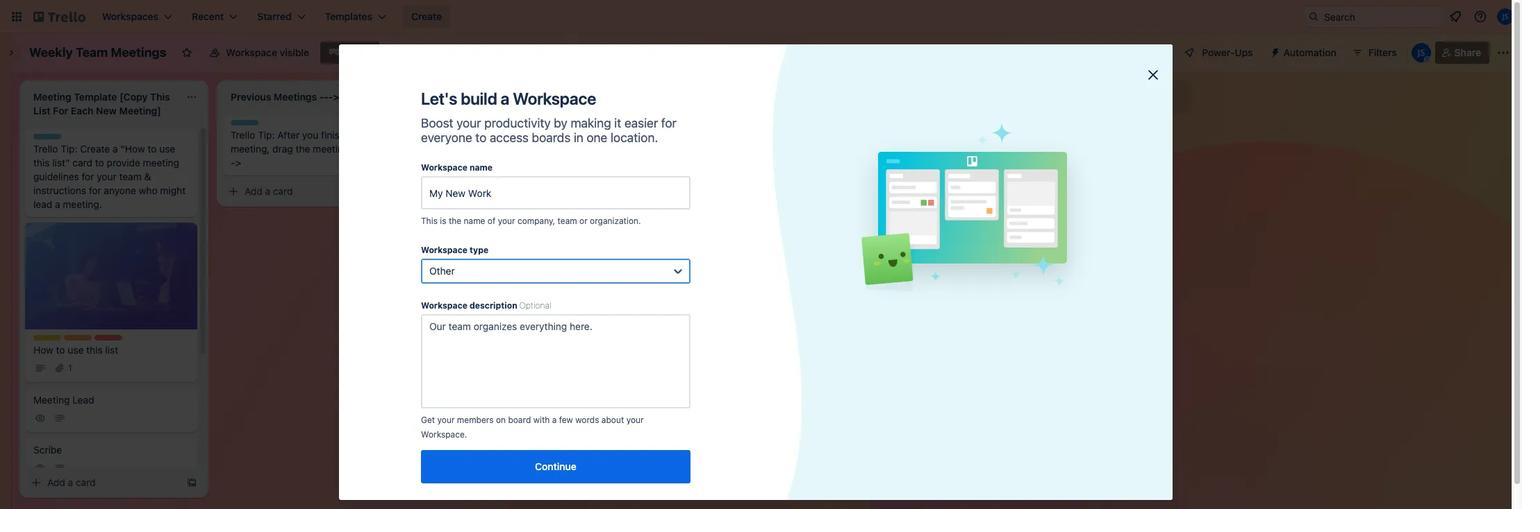 Task type: locate. For each thing, give the bounding box(es) containing it.
sm image
[[428, 199, 442, 213], [625, 199, 639, 213], [447, 249, 461, 263], [625, 249, 639, 263], [33, 362, 47, 376], [625, 411, 639, 424], [33, 412, 47, 426], [33, 462, 47, 476], [53, 462, 67, 476]]

1 6/6 from the left
[[463, 251, 476, 261]]

0 horizontal spatial trello
[[33, 143, 58, 155]]

card for meeting lead 'link' to the left
[[76, 477, 96, 489]]

6/6 for strategic influence at work: training seminar takeaways link
[[463, 251, 476, 261]]

tip: for create
[[61, 143, 77, 155]]

this is the name of your company, team or organization.
[[421, 216, 641, 226]]

lead down "how to use this list"
[[72, 394, 94, 406]]

this right "how"
[[86, 344, 103, 356]]

power-ups button
[[1174, 42, 1261, 64]]

company,
[[518, 216, 555, 226]]

team inside text field
[[76, 45, 108, 60]]

this left list"
[[33, 157, 50, 169]]

1 horizontal spatial meeting
[[428, 121, 464, 133]]

trello tip: after you finish a meeting, drag the meeting list here. ->
[[231, 129, 390, 169]]

let's build a workspace
[[421, 89, 596, 108]]

1 horizontal spatial create
[[411, 10, 442, 22]]

1 horizontal spatial next
[[709, 182, 730, 194]]

meeting lead right it
[[625, 121, 686, 133]]

January 30th text field
[[420, 86, 572, 108]]

sm image inside strategic influence at work: training seminar takeaways link
[[428, 313, 442, 327]]

Previous Meetings ---> text field
[[222, 86, 375, 108]]

during up 6/6 link
[[676, 182, 706, 194]]

1 down work
[[857, 270, 861, 280]]

0 horizontal spatial this
[[33, 157, 50, 169]]

workspace down strategic
[[421, 301, 467, 311]]

- inside 'topic clusters - making our content more... clustery'
[[493, 462, 497, 474]]

1
[[857, 270, 861, 280], [68, 363, 72, 373]]

you
[[302, 129, 318, 141]]

build
[[461, 89, 497, 108]]

1 horizontal spatial 6/6
[[660, 251, 673, 261]]

---discuss during next meeting--- link up team updates (2 mins per team)
[[420, 176, 592, 220]]

the right is
[[449, 216, 461, 226]]

1 horizontal spatial create from template… image
[[581, 478, 592, 489]]

2 create from template… image from the left
[[581, 478, 592, 489]]

finish
[[321, 129, 345, 141]]

team inside trello tip: create a "how to use this list" card to provide meeting guidelines for your team & instructions for anyone who might lead a meeting.
[[119, 171, 142, 183]]

1 horizontal spatial team
[[428, 232, 452, 244]]

ups
[[1235, 47, 1253, 58]]

name down access
[[470, 163, 493, 173]]

tip: for after
[[258, 129, 275, 141]]

0 horizontal spatial during
[[479, 182, 509, 194]]

0 horizontal spatial meeting-
[[535, 182, 576, 194]]

making
[[571, 116, 611, 131], [500, 462, 533, 474]]

meeting right it
[[625, 121, 662, 133]]

card inside trello tip: create a "how to use this list" card to provide meeting guidelines for your team & instructions for anyone who might lead a meeting.
[[72, 157, 92, 169]]

meeting down "how"
[[33, 394, 70, 406]]

1 horizontal spatial discuss
[[639, 182, 674, 194]]

1 horizontal spatial this
[[86, 344, 103, 356]]

1 horizontal spatial meeting-
[[732, 182, 773, 194]]

---discuss during next meeting--- up of
[[428, 182, 585, 194]]

2 ---discuss during next meeting--- link from the left
[[617, 176, 795, 220]]

during up of
[[479, 182, 509, 194]]

other
[[429, 265, 455, 277]]

influence
[[471, 282, 512, 294]]

lead
[[467, 121, 489, 133], [664, 121, 686, 133], [72, 394, 94, 406]]

updates
[[455, 232, 493, 244]]

lead for meeting lead 'link' for the "---discuss during next meeting---" link associated with "pr update" link at the bottom
[[664, 121, 686, 133]]

0 vertical spatial list
[[352, 143, 365, 155]]

1 horizontal spatial scribe link
[[420, 145, 592, 170]]

0 horizontal spatial team
[[119, 171, 142, 183]]

0 horizontal spatial ---discuss during next meeting--- link
[[420, 176, 592, 220]]

meeting down let's
[[428, 121, 464, 133]]

0 horizontal spatial create from template… image
[[186, 478, 197, 489]]

a
[[501, 89, 509, 108], [348, 129, 353, 141], [113, 143, 118, 155], [265, 185, 270, 197], [55, 199, 60, 210], [552, 415, 557, 426], [660, 441, 665, 453], [68, 477, 73, 489], [462, 477, 468, 489]]

card for the "---discuss during next meeting---" link associated with "pr update" link at the bottom
[[668, 441, 687, 453]]

1 horizontal spatial the
[[449, 216, 461, 226]]

the inside 'trello tip: after you finish a meeting, drag the meeting list here. ->'
[[296, 143, 310, 155]]

meeting,
[[231, 143, 270, 155]]

pr update link
[[617, 276, 795, 301]]

&
[[144, 171, 151, 183]]

meeting- for "pr update" link at the bottom
[[732, 182, 773, 194]]

1 vertical spatial 1
[[68, 363, 72, 373]]

list right "how"
[[105, 344, 118, 356]]

use right "how"
[[68, 344, 84, 356]]

0 vertical spatial trello
[[231, 129, 255, 141]]

tip: inside 'trello tip: after you finish a meeting, drag the meeting list here. ->'
[[258, 129, 275, 141]]

weekly
[[29, 45, 73, 60]]

1 vertical spatial for
[[82, 171, 94, 183]]

workspace description optional
[[421, 301, 551, 311]]

2 horizontal spatial meeting lead link
[[617, 115, 795, 140]]

productivity
[[484, 116, 551, 131]]

workspace left visible
[[226, 47, 277, 58]]

1 ---discuss during next meeting--- link from the left
[[420, 176, 592, 220]]

workspace up other
[[421, 245, 467, 256]]

1 horizontal spatial 1
[[857, 270, 861, 280]]

1 down "how to use this list"
[[68, 363, 72, 373]]

0 horizontal spatial meeting
[[143, 157, 179, 169]]

team down is
[[428, 232, 452, 244]]

1 horizontal spatial meeting lead
[[428, 121, 489, 133]]

making left it
[[571, 116, 611, 131]]

might
[[160, 185, 186, 197]]

workspace up by on the left top
[[513, 89, 596, 108]]

the down you
[[296, 143, 310, 155]]

next for strategic influence at work: training seminar takeaways link
[[512, 182, 532, 194]]

this
[[421, 216, 438, 226]]

team left or
[[558, 216, 577, 226]]

0 vertical spatial team
[[76, 45, 108, 60]]

Board name text field
[[22, 42, 173, 64]]

0 horizontal spatial making
[[500, 462, 533, 474]]

strategic influence at work: training seminar takeaways
[[428, 282, 554, 308]]

---discuss during next meeting--- link up 6/6 link
[[617, 176, 795, 220]]

2 meeting- from the left
[[732, 182, 773, 194]]

next up 6/6 link
[[709, 182, 730, 194]]

1 vertical spatial tip:
[[61, 143, 77, 155]]

tip: up list"
[[61, 143, 77, 155]]

next
[[512, 182, 532, 194], [709, 182, 730, 194]]

0 vertical spatial use
[[159, 143, 175, 155]]

1 horizontal spatial trello
[[231, 129, 255, 141]]

during for strategic influence at work: training seminar takeaways link
[[479, 182, 509, 194]]

1 horizontal spatial list
[[352, 143, 365, 155]]

---discuss during next meeting--- link
[[420, 176, 592, 220], [617, 176, 795, 220]]

0 horizontal spatial 6/6
[[463, 251, 476, 261]]

meeting lead for meeting lead 'link' corresponding to strategic influence at work: training seminar takeaways link the "---discuss during next meeting---" link
[[428, 121, 489, 133]]

---discuss during next meeting--- link for "pr update" link at the bottom
[[617, 176, 795, 220]]

1 vertical spatial this
[[86, 344, 103, 356]]

1 horizontal spatial making
[[571, 116, 611, 131]]

workspace down everyone
[[421, 163, 467, 173]]

0 vertical spatial meeting
[[313, 143, 349, 155]]

team updates (2 mins per team)
[[428, 232, 575, 244]]

discuss
[[441, 182, 476, 194], [639, 182, 674, 194]]

mortem
[[689, 343, 724, 355]]

content
[[428, 476, 462, 487]]

web summit conference update link
[[617, 306, 795, 331]]

scoop
[[823, 251, 851, 263]]

0 vertical spatial update
[[640, 282, 673, 294]]

list inside 'trello tip: after you finish a meeting, drag the meeting list here. ->'
[[352, 143, 365, 155]]

trello
[[231, 129, 255, 141], [33, 143, 58, 155]]

update right pr at the bottom left of page
[[640, 282, 673, 294]]

a inside 'trello tip: after you finish a meeting, drag the meeting list here. ->'
[[348, 129, 353, 141]]

0 vertical spatial making
[[571, 116, 611, 131]]

lead
[[33, 199, 52, 210]]

1 vertical spatial create
[[80, 143, 110, 155]]

0 vertical spatial the
[[296, 143, 310, 155]]

it
[[614, 116, 621, 131]]

1 vertical spatial team
[[558, 216, 577, 226]]

in
[[574, 131, 583, 145]]

team)
[[549, 232, 575, 244]]

sm image
[[226, 185, 240, 199], [428, 249, 442, 263], [645, 249, 659, 263], [428, 313, 442, 327], [53, 362, 67, 376], [53, 412, 67, 426], [621, 440, 635, 454], [29, 477, 43, 490], [424, 477, 438, 490]]

0 vertical spatial scribe
[[428, 151, 457, 163]]

1 vertical spatial team
[[428, 232, 452, 244]]

the
[[296, 143, 310, 155], [449, 216, 461, 226]]

boost your productivity by making it easier for everyone to access boards in one location.
[[421, 116, 677, 145]]

your up anyone at the top of the page
[[97, 171, 117, 183]]

trello inside trello tip: create a "how to use this list" card to provide meeting guidelines for your team & instructions for anyone who might lead a meeting.
[[33, 143, 58, 155]]

lead right easier
[[664, 121, 686, 133]]

customize views image
[[386, 46, 400, 60]]

tip: up meeting,
[[258, 129, 275, 141]]

0 horizontal spatial tip:
[[61, 143, 77, 155]]

next for "pr update" link at the bottom
[[709, 182, 730, 194]]

0 horizontal spatial ---discuss during next meeting---
[[428, 182, 585, 194]]

trello up list"
[[33, 143, 58, 155]]

2 vertical spatial for
[[89, 185, 101, 197]]

description
[[470, 301, 517, 311]]

1 horizontal spatial ---discuss during next meeting--- link
[[617, 176, 795, 220]]

meeting-
[[535, 182, 576, 194], [732, 182, 773, 194]]

summit
[[648, 313, 682, 324]]

workspace inside workspace visible button
[[226, 47, 277, 58]]

1 vertical spatial trello
[[33, 143, 58, 155]]

0 horizontal spatial use
[[68, 344, 84, 356]]

trello inside 'trello tip: after you finish a meeting, drag the meeting list here. ->'
[[231, 129, 255, 141]]

a inside the get your members on board with a few words about your workspace.
[[552, 415, 557, 426]]

the
[[936, 237, 953, 249]]

2 discuss from the left
[[639, 182, 674, 194]]

scribe link
[[420, 145, 592, 170], [25, 438, 197, 482]]

0 horizontal spatial the
[[296, 143, 310, 155]]

1 vertical spatial scribe link
[[25, 438, 197, 482]]

0 horizontal spatial create
[[80, 143, 110, 155]]

team for team updates (2 mins per team)
[[428, 232, 452, 244]]

meeting up &
[[143, 157, 179, 169]]

1 horizontal spatial use
[[159, 143, 175, 155]]

1 vertical spatial use
[[68, 344, 84, 356]]

this inside trello tip: create a "how to use this list" card to provide meeting guidelines for your team & instructions for anyone who might lead a meeting.
[[33, 157, 50, 169]]

2 horizontal spatial lead
[[664, 121, 686, 133]]

meeting lead for meeting lead 'link' for the "---discuss during next meeting---" link associated with "pr update" link at the bottom
[[625, 121, 686, 133]]

to left access
[[475, 131, 487, 145]]

update right "conference"
[[739, 313, 772, 324]]

---discuss during next meeting--- up 6/6 link
[[625, 182, 782, 194]]

trello up meeting,
[[231, 129, 255, 141]]

making inside 'topic clusters - making our content more... clustery'
[[500, 462, 533, 474]]

0 horizontal spatial discuss
[[441, 182, 476, 194]]

meeting lead down "how to use this list"
[[33, 394, 94, 406]]

0 vertical spatial tip:
[[258, 129, 275, 141]]

use right the "how
[[159, 143, 175, 155]]

2 during from the left
[[676, 182, 706, 194]]

1 horizontal spatial meeting
[[313, 143, 349, 155]]

list left here.
[[352, 143, 365, 155]]

0 vertical spatial 1
[[857, 270, 861, 280]]

0 horizontal spatial meeting
[[33, 394, 70, 406]]

workspace
[[226, 47, 277, 58], [513, 89, 596, 108], [421, 163, 467, 173], [421, 245, 467, 256], [421, 301, 467, 311]]

discuss for strategic influence at work: training seminar takeaways link the "---discuss during next meeting---" link
[[441, 182, 476, 194]]

update
[[640, 282, 673, 294], [739, 313, 772, 324]]

discuss down workspace name
[[441, 182, 476, 194]]

6/6 up pr update at the left bottom
[[660, 251, 673, 261]]

1 discuss from the left
[[441, 182, 476, 194]]

guidelines
[[33, 171, 79, 183]]

name up updates
[[464, 216, 485, 226]]

meeting lead down let's
[[428, 121, 489, 133]]

0 vertical spatial for
[[661, 116, 677, 131]]

type
[[470, 245, 488, 256]]

1 vertical spatial update
[[739, 313, 772, 324]]

2 vertical spatial team
[[625, 393, 649, 405]]

0 vertical spatial create
[[411, 10, 442, 22]]

board
[[344, 47, 371, 58]]

sm image inside 6/6 link
[[645, 249, 659, 263]]

1 horizontal spatial scribe
[[428, 151, 457, 163]]

visible
[[280, 47, 309, 58]]

2 horizontal spatial meeting lead
[[625, 121, 686, 133]]

0 vertical spatial team
[[119, 171, 142, 183]]

2 horizontal spatial meeting
[[625, 121, 662, 133]]

team left bravo on the bottom
[[625, 393, 649, 405]]

on
[[496, 415, 506, 426]]

Our team organizes everything here. text field
[[421, 315, 691, 409]]

1 horizontal spatial lead
[[467, 121, 489, 133]]

your down build
[[456, 116, 481, 131]]

making up clustery at the bottom left of page
[[500, 462, 533, 474]]

1 create from template… image from the left
[[186, 478, 197, 489]]

about
[[602, 415, 624, 426]]

pr
[[625, 282, 638, 294]]

1 during from the left
[[479, 182, 509, 194]]

1 ---discuss during next meeting--- from the left
[[428, 182, 585, 194]]

1 meeting- from the left
[[535, 182, 576, 194]]

0 horizontal spatial lead
[[72, 394, 94, 406]]

create from template… image
[[186, 478, 197, 489], [581, 478, 592, 489]]

0 horizontal spatial next
[[512, 182, 532, 194]]

1 horizontal spatial during
[[676, 182, 706, 194]]

1 horizontal spatial tip:
[[258, 129, 275, 141]]

here.
[[367, 143, 390, 155]]

boost
[[421, 116, 453, 131]]

workspace for workspace name
[[421, 163, 467, 173]]

sm image inside 6/6 link
[[625, 249, 639, 263]]

1 horizontal spatial team
[[558, 216, 577, 226]]

0 vertical spatial name
[[470, 163, 493, 173]]

1 vertical spatial scribe
[[33, 444, 62, 456]]

webinar post-mortem
[[625, 343, 724, 355]]

discuss up 'organization.'
[[639, 182, 674, 194]]

2 6/6 from the left
[[660, 251, 673, 261]]

meeting inside trello tip: create a "how to use this list" card to provide meeting guidelines for your team & instructions for anyone who might lead a meeting.
[[143, 157, 179, 169]]

6/6 down updates
[[463, 251, 476, 261]]

use
[[159, 143, 175, 155], [68, 344, 84, 356]]

create
[[411, 10, 442, 22], [80, 143, 110, 155]]

2 ---discuss during next meeting--- from the left
[[625, 182, 782, 194]]

anyone
[[104, 185, 136, 197]]

0 vertical spatial this
[[33, 157, 50, 169]]

Search field
[[1319, 6, 1441, 27]]

next up this is the name of your company, team or organization.
[[512, 182, 532, 194]]

---discuss during next meeting--- for strategic influence at work: training seminar takeaways link the "---discuss during next meeting---" link
[[428, 182, 585, 194]]

👏
[[680, 393, 692, 405]]

1 horizontal spatial ---discuss during next meeting---
[[625, 182, 782, 194]]

0 horizontal spatial list
[[105, 344, 118, 356]]

team down provide
[[119, 171, 142, 183]]

trello for trello tip: create a "how to use this list" card to provide meeting guidelines for your team & instructions for anyone who might lead a meeting.
[[33, 143, 58, 155]]

1 horizontal spatial meeting lead link
[[420, 115, 592, 140]]

add a card link
[[222, 182, 378, 201], [617, 438, 773, 457], [25, 474, 181, 493], [420, 474, 575, 493]]

seminar
[[466, 296, 503, 308]]

to
[[475, 131, 487, 145], [148, 143, 157, 155], [95, 157, 104, 169], [56, 344, 65, 356]]

automation button
[[1264, 42, 1345, 64]]

tip: inside trello tip: create a "how to use this list" card to provide meeting guidelines for your team & instructions for anyone who might lead a meeting.
[[61, 143, 77, 155]]

create from template… image for scribe
[[186, 478, 197, 489]]

2 horizontal spatial team
[[625, 393, 649, 405]]

your up workspace.
[[437, 415, 455, 426]]

access
[[490, 131, 529, 145]]

lead down build
[[467, 121, 489, 133]]

during
[[479, 182, 509, 194], [676, 182, 706, 194]]

add
[[245, 185, 262, 197], [639, 441, 657, 453], [47, 477, 65, 489], [442, 477, 460, 489]]

meeting
[[428, 121, 464, 133], [625, 121, 662, 133], [33, 394, 70, 406]]

1 vertical spatial meeting
[[143, 157, 179, 169]]

meeting down finish
[[313, 143, 349, 155]]

0 horizontal spatial team
[[76, 45, 108, 60]]

this
[[33, 157, 50, 169], [86, 344, 103, 356]]

1 next from the left
[[512, 182, 532, 194]]

team right "weekly"
[[76, 45, 108, 60]]

-
[[231, 157, 235, 169], [428, 182, 432, 194], [432, 182, 437, 194], [437, 182, 441, 194], [576, 182, 580, 194], [580, 182, 585, 194], [625, 182, 630, 194], [630, 182, 634, 194], [634, 182, 639, 194], [773, 182, 778, 194], [778, 182, 782, 194], [493, 462, 497, 474]]

2 next from the left
[[709, 182, 730, 194]]

1 vertical spatial making
[[500, 462, 533, 474]]



Task type: describe. For each thing, give the bounding box(es) containing it.
meeting for "pr update" link at the bottom
[[625, 121, 662, 133]]

1 inside remote work campaign: the scoop 1
[[857, 270, 861, 280]]

power-
[[1202, 47, 1235, 58]]

few
[[559, 415, 573, 426]]

1 vertical spatial the
[[449, 216, 461, 226]]

get your members on board with a few words about your workspace.
[[421, 415, 644, 440]]

webinar
[[625, 343, 662, 355]]

team bravo 👏 link
[[617, 387, 795, 431]]

remote work campaign: the scoop 1
[[823, 237, 953, 280]]

board link
[[320, 42, 379, 64]]

trello tip: after you finish a meeting, drag the meeting list here. -> link
[[222, 115, 400, 176]]

workspace type
[[421, 245, 488, 256]]

trello tip: create a "how to use this list" card to provide meeting guidelines for your team & instructions for anyone who might lead a meeting.
[[33, 143, 186, 210]]

0 horizontal spatial scribe
[[33, 444, 62, 456]]

"how
[[120, 143, 145, 155]]

workspace visible button
[[201, 42, 317, 64]]

create inside trello tip: create a "how to use this list" card to provide meeting guidelines for your team & instructions for anyone who might lead a meeting.
[[80, 143, 110, 155]]

show menu image
[[1496, 46, 1510, 60]]

workspace for workspace visible
[[226, 47, 277, 58]]

bravo
[[652, 393, 677, 405]]

sm image inside team bravo 👏 link
[[625, 411, 639, 424]]

workspace visible
[[226, 47, 309, 58]]

our
[[535, 462, 550, 474]]

meeting for strategic influence at work: training seminar takeaways link
[[428, 121, 464, 133]]

meeting.
[[63, 199, 102, 210]]

share button
[[1435, 42, 1489, 64]]

team bravo 👏
[[625, 393, 692, 405]]

0 horizontal spatial update
[[640, 282, 673, 294]]

how to use this list
[[33, 344, 118, 356]]

power-ups
[[1202, 47, 1253, 58]]

1 vertical spatial name
[[464, 216, 485, 226]]

meeting- for strategic influence at work: training seminar takeaways link
[[535, 182, 576, 194]]

jacob simon (jacobsimon16) image
[[1411, 43, 1431, 63]]

0 horizontal spatial meeting lead
[[33, 394, 94, 406]]

weekly team meetings
[[29, 45, 166, 60]]

remote
[[823, 237, 857, 249]]

continue button
[[421, 451, 691, 484]]

primary element
[[0, 0, 1522, 33]]

your right about
[[626, 415, 644, 426]]

team for team bravo 👏
[[625, 393, 649, 405]]

meetings
[[111, 45, 166, 60]]

making inside boost your productivity by making it easier for everyone to access boards in one location.
[[571, 116, 611, 131]]

trello for trello tip: after you finish a meeting, drag the meeting list here. ->
[[231, 129, 255, 141]]

create button
[[403, 6, 450, 28]]

0 horizontal spatial scribe link
[[25, 438, 197, 482]]

6/6 for "pr update" link at the bottom
[[660, 251, 673, 261]]

who
[[139, 185, 157, 197]]

training
[[428, 296, 464, 308]]

discuss for the "---discuss during next meeting---" link associated with "pr update" link at the bottom
[[639, 182, 674, 194]]

board
[[508, 415, 531, 426]]

filters
[[1368, 47, 1397, 58]]

jacob simon (jacobsimon16) image
[[1497, 8, 1514, 25]]

to left provide
[[95, 157, 104, 169]]

---discuss during next meeting--- for the "---discuss during next meeting---" link associated with "pr update" link at the bottom
[[625, 182, 782, 194]]

card for strategic influence at work: training seminar takeaways link the "---discuss during next meeting---" link
[[470, 477, 490, 489]]

per
[[531, 232, 546, 244]]

everyone
[[421, 131, 472, 145]]

to right "how"
[[56, 344, 65, 356]]

get
[[421, 415, 435, 426]]

for inside boost your productivity by making it easier for everyone to access boards in one location.
[[661, 116, 677, 131]]

to right the "how
[[148, 143, 157, 155]]

work:
[[527, 282, 553, 294]]

mins
[[507, 232, 528, 244]]

0 vertical spatial scribe link
[[420, 145, 592, 170]]

members
[[457, 415, 494, 426]]

continue
[[535, 461, 577, 473]]

list"
[[52, 157, 70, 169]]

meeting inside 'trello tip: after you finish a meeting, drag the meeting list here. ->'
[[313, 143, 349, 155]]

workspace name
[[421, 163, 493, 173]]

(2
[[495, 232, 505, 244]]

with
[[533, 415, 550, 426]]

1 horizontal spatial update
[[739, 313, 772, 324]]

>
[[235, 157, 241, 169]]

0 horizontal spatial meeting lead link
[[25, 388, 197, 432]]

optional
[[519, 301, 551, 311]]

boards
[[532, 131, 571, 145]]

automation
[[1284, 47, 1336, 58]]

open information menu image
[[1473, 10, 1487, 24]]

of
[[488, 216, 496, 226]]

search image
[[1308, 11, 1319, 22]]

instructions
[[33, 185, 86, 197]]

is
[[440, 216, 446, 226]]

strategic
[[428, 282, 469, 294]]

0 notifications image
[[1447, 8, 1464, 25]]

star or unstar board image
[[182, 47, 193, 58]]

by
[[554, 116, 567, 131]]

or
[[579, 216, 588, 226]]

topic
[[428, 462, 452, 474]]

location.
[[611, 131, 658, 145]]

workspace.
[[421, 430, 467, 440]]

Meeting Template [Copy This List For Each New Meeting] text field
[[25, 86, 178, 122]]

---discuss during next meeting--- link for strategic influence at work: training seminar takeaways link
[[420, 176, 592, 220]]

filters button
[[1348, 42, 1401, 64]]

one
[[587, 131, 607, 145]]

topic clusters - making our content more... clustery
[[428, 462, 550, 487]]

let's
[[421, 89, 457, 108]]

lead for meeting lead 'link' corresponding to strategic influence at work: training seminar takeaways link the "---discuss during next meeting---" link
[[467, 121, 489, 133]]

use inside trello tip: create a "how to use this list" card to provide meeting guidelines for your team & instructions for anyone who might lead a meeting.
[[159, 143, 175, 155]]

create from template… image for team updates (2 mins per team)
[[581, 478, 592, 489]]

meeting lead link for the "---discuss during next meeting---" link associated with "pr update" link at the bottom
[[617, 115, 795, 140]]

to inside boost your productivity by making it easier for everyone to access boards in one location.
[[475, 131, 487, 145]]

1 vertical spatial list
[[105, 344, 118, 356]]

webinar post-mortem link
[[617, 337, 795, 381]]

strategic influence at work: training seminar takeaways link
[[420, 276, 592, 334]]

share
[[1455, 47, 1481, 58]]

web summit conference update
[[625, 313, 772, 324]]

easier
[[624, 116, 658, 131]]

meeting lead link for strategic influence at work: training seminar takeaways link the "---discuss during next meeting---" link
[[420, 115, 592, 140]]

post-
[[665, 343, 689, 355]]

web
[[625, 313, 645, 324]]

during for "pr update" link at the bottom
[[676, 182, 706, 194]]

words
[[575, 415, 599, 426]]

clusters
[[455, 462, 490, 474]]

conference
[[685, 313, 737, 324]]

your inside boost your productivity by making it easier for everyone to access boards in one location.
[[456, 116, 481, 131]]

create inside button
[[411, 10, 442, 22]]

your right of
[[498, 216, 515, 226]]

how
[[33, 344, 53, 356]]

0 horizontal spatial 1
[[68, 363, 72, 373]]

- inside 'trello tip: after you finish a meeting, drag the meeting list here. ->'
[[231, 157, 235, 169]]

your inside trello tip: create a "how to use this list" card to provide meeting guidelines for your team & instructions for anyone who might lead a meeting.
[[97, 171, 117, 183]]

Workspace name text field
[[421, 176, 691, 210]]

workspace for workspace type
[[421, 245, 467, 256]]

work
[[860, 237, 883, 249]]



Task type: vqa. For each thing, say whether or not it's contained in the screenshot.
Tip: to the top
yes



